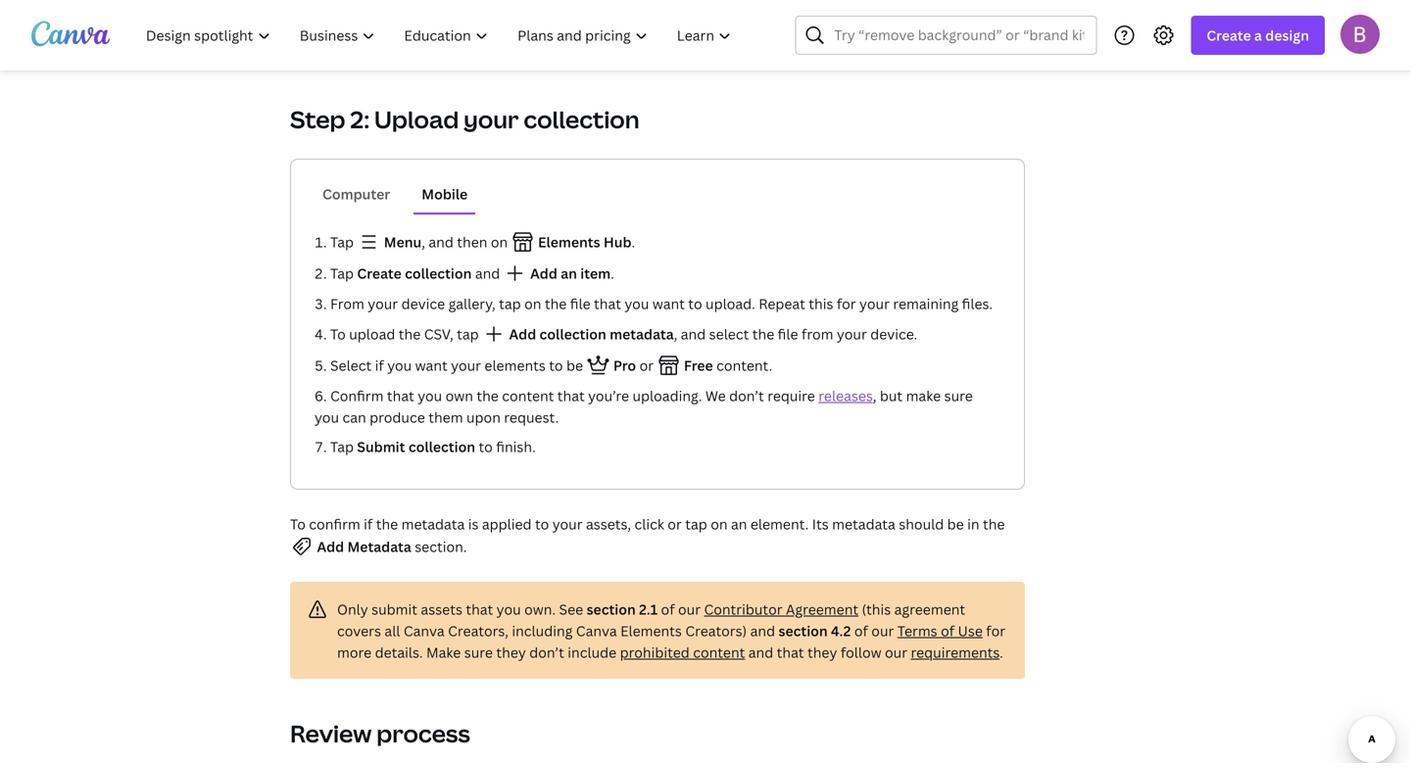 Task type: locate. For each thing, give the bounding box(es) containing it.
1 vertical spatial or
[[668, 515, 682, 534]]

don't down including
[[529, 643, 564, 662]]

, inside ", but make sure you can produce them upon request."
[[873, 387, 876, 405]]

1 vertical spatial want
[[415, 356, 448, 375]]

content down creators)
[[693, 643, 745, 662]]

0 horizontal spatial be
[[566, 356, 583, 375]]

see
[[559, 600, 583, 619]]

or up uploading.
[[636, 356, 657, 375]]

you left own.
[[496, 600, 521, 619]]

then
[[457, 233, 487, 251]]

an left element.
[[731, 515, 747, 534]]

0 horizontal spatial they
[[496, 643, 526, 662]]

0 horizontal spatial tap
[[457, 325, 479, 343]]

in
[[967, 515, 979, 534]]

0 horizontal spatial create
[[357, 264, 402, 283]]

tap down computer button
[[330, 233, 357, 251]]

1 they from the left
[[496, 643, 526, 662]]

1 horizontal spatial to
[[330, 325, 346, 343]]

creators)
[[685, 622, 747, 640]]

, left but
[[873, 387, 876, 405]]

2 horizontal spatial on
[[711, 515, 728, 534]]

don't down content.
[[729, 387, 764, 405]]

tap right click
[[685, 515, 707, 534]]

2 tap from the top
[[330, 264, 354, 283]]

the right select
[[752, 325, 774, 343]]

on right then
[[491, 233, 508, 251]]

1 vertical spatial tap
[[457, 325, 479, 343]]

0 vertical spatial to
[[330, 325, 346, 343]]

assets,
[[586, 515, 631, 534]]

canva
[[404, 622, 445, 640], [576, 622, 617, 640]]

that left 'you're'
[[557, 387, 585, 405]]

for right this at the right top of the page
[[837, 294, 856, 313]]

of
[[661, 600, 675, 619], [854, 622, 868, 640], [941, 622, 955, 640]]

0 vertical spatial add
[[530, 264, 557, 283]]

upon
[[466, 408, 501, 427]]

2 vertical spatial tap
[[330, 438, 354, 456]]

0 vertical spatial ,
[[422, 233, 425, 251]]

the down add an item .
[[545, 294, 567, 313]]

add metadata section.
[[317, 537, 467, 556]]

be up confirm that you own the content that you're uploading. we don't require releases
[[566, 356, 583, 375]]

0 vertical spatial for
[[837, 294, 856, 313]]

1 horizontal spatial elements
[[620, 622, 682, 640]]

0 vertical spatial don't
[[729, 387, 764, 405]]

and up free
[[681, 325, 706, 343]]

finish.
[[496, 438, 536, 456]]

1 vertical spatial section
[[779, 622, 828, 640]]

add collection metadata , and select the file from your device.
[[509, 325, 917, 343]]

an left item
[[561, 264, 577, 283]]

0 vertical spatial or
[[636, 356, 657, 375]]

1 horizontal spatial an
[[731, 515, 747, 534]]

1 vertical spatial on
[[524, 294, 541, 313]]

1 vertical spatial for
[[986, 622, 1005, 640]]

of left use
[[941, 622, 955, 640]]

0 horizontal spatial for
[[837, 294, 856, 313]]

1 horizontal spatial on
[[524, 294, 541, 313]]

1 vertical spatial content
[[693, 643, 745, 662]]

0 horizontal spatial ,
[[422, 233, 425, 251]]

tap
[[330, 233, 357, 251], [330, 264, 354, 283], [330, 438, 354, 456]]

Try "remove background" or "brand kit" search field
[[834, 17, 1084, 54]]

file down add an item .
[[570, 294, 591, 313]]

add down confirm
[[317, 537, 344, 556]]

to down upon
[[479, 438, 493, 456]]

bob builder image
[[1340, 14, 1380, 54]]

1 horizontal spatial file
[[778, 325, 798, 343]]

you inside ", but make sure you can produce them upon request."
[[315, 408, 339, 427]]

(this
[[862, 600, 891, 619]]

create a design button
[[1191, 16, 1325, 55]]

but
[[880, 387, 903, 405]]

sure down creators,
[[464, 643, 493, 662]]

0 horizontal spatial if
[[364, 515, 373, 534]]

0 horizontal spatial an
[[561, 264, 577, 283]]

elements
[[484, 356, 546, 375]]

3 tap from the top
[[330, 438, 354, 456]]

2 vertical spatial tap
[[685, 515, 707, 534]]

select
[[330, 356, 372, 375]]

want down csv,
[[415, 356, 448, 375]]

and inside (this agreement covers all canva creators, including canva elements creators) and
[[750, 622, 775, 640]]

sure right make
[[944, 387, 973, 405]]

want
[[652, 294, 685, 313], [415, 356, 448, 375]]

or
[[636, 356, 657, 375], [668, 515, 682, 534]]

and down contributor agreement 'link' at the bottom of the page
[[750, 622, 775, 640]]

elements inside (this agreement covers all canva creators, including canva elements creators) and
[[620, 622, 682, 640]]

0 vertical spatial .
[[632, 233, 635, 251]]

your up device.
[[859, 294, 890, 313]]

add for add collection metadata , and select the file from your device.
[[509, 325, 536, 343]]

to down from
[[330, 325, 346, 343]]

our down (this
[[871, 622, 894, 640]]

releases
[[818, 387, 873, 405]]

to upload the csv, tap
[[330, 325, 482, 343]]

1 vertical spatial to
[[290, 515, 306, 534]]

to
[[688, 294, 702, 313], [549, 356, 563, 375], [479, 438, 493, 456], [535, 515, 549, 534]]

on left element.
[[711, 515, 728, 534]]

metadata right its
[[832, 515, 895, 534]]

2 vertical spatial ,
[[873, 387, 876, 405]]

content
[[502, 387, 554, 405], [693, 643, 745, 662]]

process
[[376, 718, 470, 750]]

1 horizontal spatial .
[[632, 233, 635, 251]]

add up elements
[[509, 325, 536, 343]]

hub
[[604, 233, 632, 251]]

1 horizontal spatial want
[[652, 294, 685, 313]]

1 vertical spatial elements
[[620, 622, 682, 640]]

top level navigation element
[[133, 16, 748, 55]]

for right use
[[986, 622, 1005, 640]]

of right "4.2"
[[854, 622, 868, 640]]

of right the 2.1
[[661, 600, 675, 619]]

tap for csv,
[[457, 325, 479, 343]]

on down add an item .
[[524, 294, 541, 313]]

this
[[809, 294, 833, 313]]

1 horizontal spatial for
[[986, 622, 1005, 640]]

if up metadata at the left of the page
[[364, 515, 373, 534]]

1 vertical spatial ,
[[674, 325, 677, 343]]

, up tap create collection and
[[422, 233, 425, 251]]

they
[[496, 643, 526, 662], [807, 643, 837, 662]]

they down "4.2"
[[807, 643, 837, 662]]

prohibited
[[620, 643, 690, 662]]

want up the add collection metadata , and select the file from your device.
[[652, 294, 685, 313]]

1 horizontal spatial canva
[[576, 622, 617, 640]]

more
[[337, 643, 372, 662]]

, down from your device gallery, tap on the file that you want to upload. repeat this for your remaining files.
[[674, 325, 677, 343]]

1 horizontal spatial they
[[807, 643, 837, 662]]

add
[[530, 264, 557, 283], [509, 325, 536, 343], [317, 537, 344, 556]]

terms
[[897, 622, 937, 640]]

2 vertical spatial add
[[317, 537, 344, 556]]

upload.
[[706, 294, 755, 313]]

confirm
[[330, 387, 384, 405]]

its
[[812, 515, 829, 534]]

they down including
[[496, 643, 526, 662]]

1 tap from the top
[[330, 233, 357, 251]]

1 vertical spatial add
[[509, 325, 536, 343]]

and
[[429, 233, 454, 251], [475, 264, 500, 283], [681, 325, 706, 343], [750, 622, 775, 640], [748, 643, 773, 662]]

to left confirm
[[290, 515, 306, 534]]

create down menu
[[357, 264, 402, 283]]

you left the "can"
[[315, 408, 339, 427]]

0 vertical spatial tap
[[330, 233, 357, 251]]

section
[[587, 600, 636, 619], [779, 622, 828, 640]]

elements up add an item .
[[538, 233, 600, 251]]

1 vertical spatial our
[[871, 622, 894, 640]]

0 horizontal spatial to
[[290, 515, 306, 534]]

create left a
[[1207, 26, 1251, 45]]

details.
[[375, 643, 423, 662]]

that up produce on the bottom left of page
[[387, 387, 414, 405]]

prohibited content and that they follow our requirements .
[[620, 643, 1003, 662]]

1 horizontal spatial section
[[779, 622, 828, 640]]

elements
[[538, 233, 600, 251], [620, 622, 682, 640]]

metadata up the section.
[[401, 515, 465, 534]]

file left from
[[778, 325, 798, 343]]

our up creators)
[[678, 600, 701, 619]]

our down the section 4.2 of our terms of use on the right bottom
[[885, 643, 907, 662]]

0 horizontal spatial elements
[[538, 233, 600, 251]]

0 vertical spatial file
[[570, 294, 591, 313]]

0 horizontal spatial or
[[636, 356, 657, 375]]

pro
[[610, 356, 636, 375]]

require
[[767, 387, 815, 405]]

canva down only submit assets that you own. see section 2.1 of our contributor agreement
[[576, 622, 617, 640]]

0 horizontal spatial don't
[[529, 643, 564, 662]]

if right select
[[375, 356, 384, 375]]

section left the 2.1
[[587, 600, 636, 619]]

, and then on
[[422, 233, 511, 251]]

add an item .
[[530, 264, 614, 283]]

the
[[545, 294, 567, 313], [399, 325, 421, 343], [752, 325, 774, 343], [477, 387, 499, 405], [376, 515, 398, 534], [983, 515, 1005, 534]]

2 vertical spatial .
[[1000, 643, 1003, 662]]

for inside for more details. make sure they don't include
[[986, 622, 1005, 640]]

on
[[491, 233, 508, 251], [524, 294, 541, 313], [711, 515, 728, 534]]

for
[[837, 294, 856, 313], [986, 622, 1005, 640]]

review
[[290, 718, 372, 750]]

, for tap
[[422, 233, 425, 251]]

tap
[[499, 294, 521, 313], [457, 325, 479, 343], [685, 515, 707, 534]]

0 horizontal spatial canva
[[404, 622, 445, 640]]

file for from
[[778, 325, 798, 343]]

creators,
[[448, 622, 508, 640]]

contributor
[[704, 600, 782, 619]]

menu
[[381, 233, 422, 251]]

2 horizontal spatial ,
[[873, 387, 876, 405]]

agreement
[[786, 600, 858, 619]]

metadata down from your device gallery, tap on the file that you want to upload. repeat this for your remaining files.
[[610, 325, 674, 343]]

2 horizontal spatial .
[[1000, 643, 1003, 662]]

1 horizontal spatial don't
[[729, 387, 764, 405]]

0 vertical spatial create
[[1207, 26, 1251, 45]]

that down contributor agreement 'link' at the bottom of the page
[[777, 643, 804, 662]]

1 horizontal spatial tap
[[499, 294, 521, 313]]

1 vertical spatial file
[[778, 325, 798, 343]]

1 vertical spatial sure
[[464, 643, 493, 662]]

1 horizontal spatial ,
[[674, 325, 677, 343]]

0 vertical spatial tap
[[499, 294, 521, 313]]

0 horizontal spatial on
[[491, 233, 508, 251]]

0 horizontal spatial sure
[[464, 643, 493, 662]]

add down elements hub
[[530, 264, 557, 283]]

is
[[468, 515, 479, 534]]

sure
[[944, 387, 973, 405], [464, 643, 493, 662]]

canva down 'assets'
[[404, 622, 445, 640]]

elements down the 2.1
[[620, 622, 682, 640]]

file
[[570, 294, 591, 313], [778, 325, 798, 343]]

0 horizontal spatial content
[[502, 387, 554, 405]]

sure inside ", but make sure you can produce them upon request."
[[944, 387, 973, 405]]

0 vertical spatial on
[[491, 233, 508, 251]]

content up request.
[[502, 387, 554, 405]]

1 horizontal spatial content
[[693, 643, 745, 662]]

section up prohibited content and that they follow our requirements .
[[779, 622, 828, 640]]

tap down the "can"
[[330, 438, 354, 456]]

0 vertical spatial an
[[561, 264, 577, 283]]

0 vertical spatial if
[[375, 356, 384, 375]]

.
[[632, 233, 635, 251], [611, 264, 614, 283], [1000, 643, 1003, 662]]

1 vertical spatial create
[[357, 264, 402, 283]]

2 horizontal spatial of
[[941, 622, 955, 640]]

create
[[1207, 26, 1251, 45], [357, 264, 402, 283]]

1 horizontal spatial be
[[947, 515, 964, 534]]

the up the add metadata section.
[[376, 515, 398, 534]]

1 horizontal spatial create
[[1207, 26, 1251, 45]]

tap right csv,
[[457, 325, 479, 343]]

don't
[[729, 387, 764, 405], [529, 643, 564, 662]]

or right click
[[668, 515, 682, 534]]

if
[[375, 356, 384, 375], [364, 515, 373, 534]]

only
[[337, 600, 368, 619]]

0 vertical spatial elements
[[538, 233, 600, 251]]

tap up from
[[330, 264, 354, 283]]

2 vertical spatial our
[[885, 643, 907, 662]]

tap right the gallery,
[[499, 294, 521, 313]]

you
[[625, 294, 649, 313], [387, 356, 412, 375], [418, 387, 442, 405], [315, 408, 339, 427], [496, 600, 521, 619]]

0 horizontal spatial file
[[570, 294, 591, 313]]

step
[[290, 103, 345, 135]]

1 vertical spatial tap
[[330, 264, 354, 283]]

0 vertical spatial want
[[652, 294, 685, 313]]

mobile
[[422, 185, 468, 203]]

collection
[[524, 103, 639, 135], [405, 264, 472, 283], [539, 325, 606, 343], [408, 438, 475, 456]]

item
[[580, 264, 611, 283]]

to confirm if the metadata is applied to your assets, click or tap on an element. its metadata should be in the
[[290, 515, 1005, 534]]

be left in
[[947, 515, 964, 534]]

0 vertical spatial sure
[[944, 387, 973, 405]]

0 vertical spatial section
[[587, 600, 636, 619]]

1 vertical spatial be
[[947, 515, 964, 534]]

1 vertical spatial don't
[[529, 643, 564, 662]]

1 horizontal spatial or
[[668, 515, 682, 534]]

1 horizontal spatial sure
[[944, 387, 973, 405]]

0 horizontal spatial .
[[611, 264, 614, 283]]

and up the gallery,
[[475, 264, 500, 283]]



Task type: vqa. For each thing, say whether or not it's contained in the screenshot.
address to the left
no



Task type: describe. For each thing, give the bounding box(es) containing it.
device
[[401, 294, 445, 313]]

the left csv,
[[399, 325, 421, 343]]

produce
[[370, 408, 425, 427]]

create a design
[[1207, 26, 1309, 45]]

4.2
[[831, 622, 851, 640]]

1 horizontal spatial of
[[854, 622, 868, 640]]

1 horizontal spatial metadata
[[610, 325, 674, 343]]

your left assets,
[[552, 515, 583, 534]]

design
[[1265, 26, 1309, 45]]

releases link
[[818, 387, 873, 405]]

don't inside for more details. make sure they don't include
[[529, 643, 564, 662]]

use
[[958, 622, 983, 640]]

upload
[[374, 103, 459, 135]]

to for to confirm if the metadata is applied to your assets, click or tap on an element. its metadata should be in the
[[290, 515, 306, 534]]

2 horizontal spatial tap
[[685, 515, 707, 534]]

assets
[[421, 600, 462, 619]]

prohibited content link
[[620, 643, 745, 662]]

0 horizontal spatial metadata
[[401, 515, 465, 534]]

for more details. make sure they don't include
[[337, 622, 1005, 662]]

your right from
[[837, 325, 867, 343]]

the right in
[[983, 515, 1005, 534]]

tap for tap create collection and
[[330, 264, 354, 283]]

only submit assets that you own. see section 2.1 of our contributor agreement
[[337, 600, 858, 619]]

make
[[906, 387, 941, 405]]

own.
[[524, 600, 556, 619]]

csv,
[[424, 325, 453, 343]]

we
[[705, 387, 726, 405]]

computer
[[322, 185, 390, 203]]

sure inside for more details. make sure they don't include
[[464, 643, 493, 662]]

own
[[446, 387, 473, 405]]

your up own at the bottom left of page
[[451, 356, 481, 375]]

device.
[[870, 325, 917, 343]]

remaining
[[893, 294, 959, 313]]

section 4.2 of our terms of use
[[779, 622, 983, 640]]

content.
[[713, 356, 772, 375]]

requirements
[[911, 643, 1000, 662]]

and left then
[[429, 233, 454, 251]]

confirm that you own the content that you're uploading. we don't require releases
[[330, 387, 873, 405]]

request.
[[504, 408, 559, 427]]

file for that
[[570, 294, 591, 313]]

from your device gallery, tap on the file that you want to upload. repeat this for your remaining files.
[[330, 294, 993, 313]]

2 they from the left
[[807, 643, 837, 662]]

applied
[[482, 515, 532, 534]]

gallery,
[[448, 294, 496, 313]]

2 vertical spatial on
[[711, 515, 728, 534]]

you down to upload the csv, tap
[[387, 356, 412, 375]]

you up them
[[418, 387, 442, 405]]

2:
[[350, 103, 369, 135]]

include
[[568, 643, 617, 662]]

tap for tap
[[330, 233, 357, 251]]

, but make sure you can produce them upon request.
[[315, 387, 973, 427]]

you up pro
[[625, 294, 649, 313]]

to right elements
[[549, 356, 563, 375]]

can
[[342, 408, 366, 427]]

files.
[[962, 294, 993, 313]]

to left upload.
[[688, 294, 702, 313]]

select if you want your elements to be
[[330, 356, 586, 375]]

that down item
[[594, 294, 621, 313]]

covers
[[337, 622, 381, 640]]

0 vertical spatial content
[[502, 387, 554, 405]]

make
[[426, 643, 461, 662]]

1 vertical spatial if
[[364, 515, 373, 534]]

0 vertical spatial our
[[678, 600, 701, 619]]

tap submit collection to finish.
[[330, 438, 536, 456]]

uploading.
[[632, 387, 702, 405]]

1 horizontal spatial if
[[375, 356, 384, 375]]

0 horizontal spatial section
[[587, 600, 636, 619]]

(this agreement covers all canva creators, including canva elements creators) and
[[337, 600, 965, 640]]

confirm
[[309, 515, 360, 534]]

repeat
[[759, 294, 805, 313]]

upload
[[349, 325, 395, 343]]

add for add metadata section.
[[317, 537, 344, 556]]

2.1
[[639, 600, 658, 619]]

computer button
[[315, 175, 398, 213]]

1 vertical spatial .
[[611, 264, 614, 283]]

mobile button
[[414, 175, 475, 213]]

they inside for more details. make sure they don't include
[[496, 643, 526, 662]]

your up upload
[[368, 294, 398, 313]]

the up upon
[[477, 387, 499, 405]]

1 canva from the left
[[404, 622, 445, 640]]

1 vertical spatial an
[[731, 515, 747, 534]]

requirements link
[[911, 643, 1000, 662]]

, for confirm that you own the content that you're uploading. we don't require
[[873, 387, 876, 405]]

and down contributor
[[748, 643, 773, 662]]

terms of use link
[[897, 622, 983, 640]]

from
[[330, 294, 364, 313]]

review process
[[290, 718, 470, 750]]

agreement
[[894, 600, 965, 619]]

tap for gallery,
[[499, 294, 521, 313]]

tap for tap submit collection to finish.
[[330, 438, 354, 456]]

your right upload
[[464, 103, 519, 135]]

2 canva from the left
[[576, 622, 617, 640]]

add for add an item .
[[530, 264, 557, 283]]

0 vertical spatial be
[[566, 356, 583, 375]]

including
[[512, 622, 573, 640]]

0 horizontal spatial of
[[661, 600, 675, 619]]

to right applied
[[535, 515, 549, 534]]

contributor agreement link
[[704, 600, 858, 619]]

tap create collection and
[[330, 264, 503, 283]]

follow
[[841, 643, 881, 662]]

that up creators,
[[466, 600, 493, 619]]

create inside 'dropdown button'
[[1207, 26, 1251, 45]]

from
[[802, 325, 833, 343]]

0 horizontal spatial want
[[415, 356, 448, 375]]

should
[[899, 515, 944, 534]]

to for to upload the csv, tap
[[330, 325, 346, 343]]

a
[[1254, 26, 1262, 45]]

step 2: upload your collection
[[290, 103, 639, 135]]

them
[[428, 408, 463, 427]]

free
[[681, 356, 713, 375]]

submit
[[371, 600, 417, 619]]

metadata
[[347, 537, 411, 556]]

element.
[[750, 515, 809, 534]]

section.
[[415, 537, 467, 556]]

2 horizontal spatial metadata
[[832, 515, 895, 534]]

elements hub
[[535, 233, 632, 251]]



